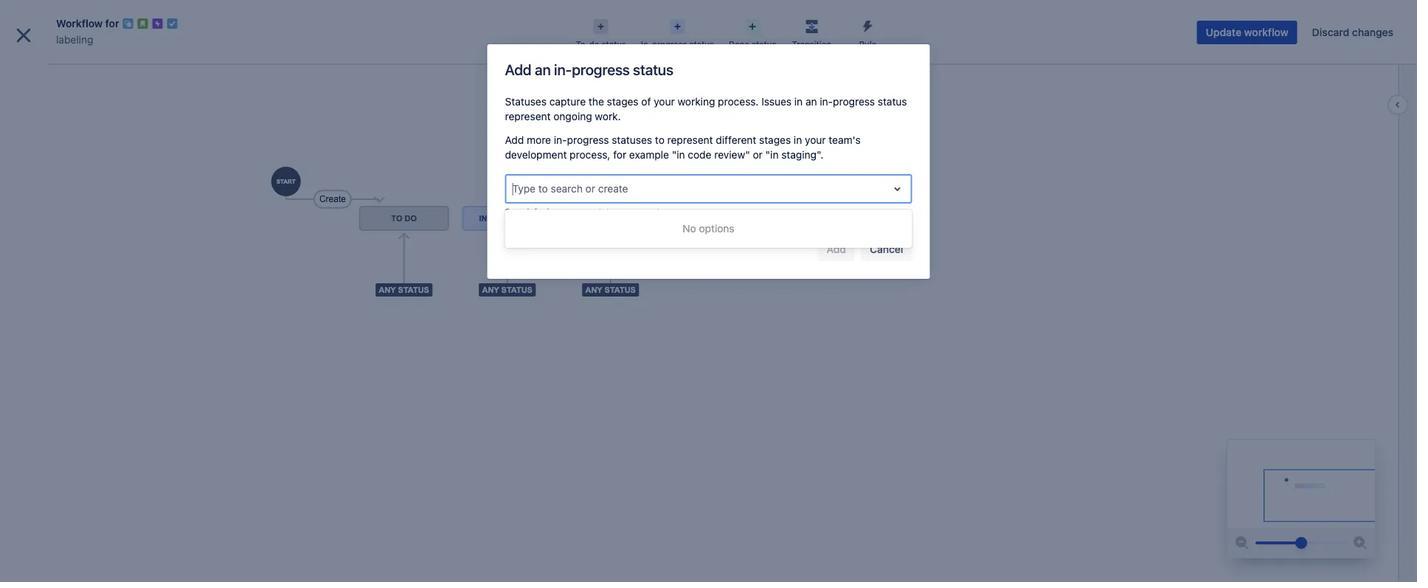 Task type: describe. For each thing, give the bounding box(es) containing it.
capture
[[549, 96, 586, 108]]

in-progress status
[[641, 39, 714, 49]]

work.
[[595, 110, 621, 122]]

workflow for
[[56, 17, 119, 30]]

discard changes
[[1312, 26, 1393, 38]]

in-
[[641, 39, 652, 49]]

1 vertical spatial or
[[585, 183, 595, 195]]

in- for add more in-progress statuses to represent different stages in your team's development process, for example "in code review" or "in staging".
[[554, 134, 567, 146]]

stages inside statuses capture the stages of your working process. issues in an in-progress status represent ongoing work.
[[607, 96, 639, 108]]

search for in-progress statuses or create a new one.
[[505, 207, 708, 217]]

progress inside "popup button"
[[652, 39, 687, 49]]

represent inside statuses capture the stages of your working process. issues in an in-progress status represent ongoing work.
[[505, 110, 551, 122]]

to-
[[576, 39, 589, 49]]

for for search
[[534, 207, 545, 217]]

add an in-progress status dialog
[[487, 44, 930, 279]]

zoom in image
[[1351, 534, 1369, 552]]

transition
[[792, 39, 831, 49]]

no options
[[683, 222, 734, 235]]

do
[[589, 39, 599, 49]]

rule button
[[840, 15, 896, 50]]

progress inside statuses capture the stages of your working process. issues in an in-progress status represent ongoing work.
[[833, 96, 875, 108]]

progress for search for in-progress statuses or create a new one.
[[558, 207, 592, 217]]

status down in-
[[633, 60, 673, 78]]

update workflow
[[1206, 26, 1288, 38]]

code
[[688, 149, 711, 161]]

more
[[527, 134, 551, 146]]

transition button
[[784, 15, 840, 50]]

the
[[589, 96, 604, 108]]

your inside add more in-progress statuses to represent different stages in your team's development process, for example "in code review" or "in staging".
[[805, 134, 826, 146]]

status inside in-progress status "popup button"
[[689, 39, 714, 49]]

workflow
[[56, 17, 103, 30]]

in for an
[[794, 96, 803, 108]]

1 vertical spatial create
[[640, 207, 664, 217]]

an inside statuses capture the stages of your working process. issues in an in-progress status represent ongoing work.
[[806, 96, 817, 108]]

statuses for or
[[594, 207, 627, 217]]

update workflow button
[[1197, 21, 1297, 44]]

status inside to-do status popup button
[[601, 39, 626, 49]]

zoom out image
[[1233, 534, 1251, 552]]

new
[[673, 207, 689, 217]]

dialog containing workflow for
[[0, 0, 1417, 582]]

search
[[551, 183, 583, 195]]

your inside statuses capture the stages of your working process. issues in an in-progress status represent ongoing work.
[[654, 96, 675, 108]]

progress for add an in-progress status
[[572, 60, 630, 78]]

of
[[641, 96, 651, 108]]

in- inside statuses capture the stages of your working process. issues in an in-progress status represent ongoing work.
[[820, 96, 833, 108]]

issues
[[761, 96, 792, 108]]

represent inside add more in-progress statuses to represent different stages in your team's development process, for example "in code review" or "in staging".
[[667, 134, 713, 146]]

process,
[[570, 149, 610, 161]]

for inside add more in-progress statuses to represent different stages in your team's development process, for example "in code review" or "in staging".
[[613, 149, 626, 161]]

done
[[729, 39, 749, 49]]

you're in the workflow viewfinder, use the arrow keys to move it element
[[1227, 440, 1375, 528]]

cancel button
[[861, 238, 912, 261]]

Search field
[[1137, 8, 1284, 32]]

add more in-progress statuses to represent different stages in your team's development process, for example "in code review" or "in staging".
[[505, 134, 861, 161]]

in for your
[[794, 134, 802, 146]]

type
[[512, 183, 536, 195]]

to-do status
[[576, 39, 626, 49]]



Task type: locate. For each thing, give the bounding box(es) containing it.
0 horizontal spatial to
[[538, 183, 548, 195]]

in- for search for in-progress statuses or create a new one.
[[547, 207, 558, 217]]

cancel
[[870, 243, 903, 255]]

banner
[[0, 0, 1417, 41]]

discard changes button
[[1303, 21, 1402, 44]]

1 horizontal spatial "in
[[765, 149, 779, 161]]

team's
[[829, 134, 861, 146]]

status inside done status popup button
[[752, 39, 776, 49]]

0 vertical spatial an
[[535, 60, 551, 78]]

2 add from the top
[[505, 134, 524, 146]]

1 horizontal spatial an
[[806, 96, 817, 108]]

stages up work.
[[607, 96, 639, 108]]

0 horizontal spatial for
[[105, 17, 119, 30]]

close workflow editor image
[[12, 24, 35, 47]]

or
[[753, 149, 763, 161], [585, 183, 595, 195], [629, 207, 637, 217]]

to-do status button
[[568, 15, 634, 50]]

0 horizontal spatial or
[[585, 183, 595, 195]]

your right of
[[654, 96, 675, 108]]

represent up 'code'
[[667, 134, 713, 146]]

statuses
[[612, 134, 652, 146], [594, 207, 627, 217]]

stages inside add more in-progress statuses to represent different stages in your team's development process, for example "in code review" or "in staging".
[[759, 134, 791, 146]]

in up staging".
[[794, 134, 802, 146]]

in- for add an in-progress status
[[554, 60, 572, 78]]

1 vertical spatial to
[[538, 183, 548, 195]]

status
[[601, 39, 626, 49], [689, 39, 714, 49], [752, 39, 776, 49], [633, 60, 673, 78], [878, 96, 907, 108]]

progress
[[652, 39, 687, 49], [572, 60, 630, 78], [833, 96, 875, 108], [567, 134, 609, 146], [558, 207, 592, 217]]

1 vertical spatial add
[[505, 134, 524, 146]]

update
[[1206, 26, 1241, 38]]

statuses inside add more in-progress statuses to represent different stages in your team's development process, for example "in code review" or "in staging".
[[612, 134, 652, 146]]

review"
[[714, 149, 750, 161]]

an up statuses
[[535, 60, 551, 78]]

0 vertical spatial for
[[105, 17, 119, 30]]

for inside dialog
[[105, 17, 119, 30]]

discard
[[1312, 26, 1349, 38]]

open image
[[889, 180, 906, 198]]

1 vertical spatial for
[[613, 149, 626, 161]]

status inside statuses capture the stages of your working process. issues in an in-progress status represent ongoing work.
[[878, 96, 907, 108]]

labeling
[[56, 34, 93, 46]]

0 horizontal spatial an
[[535, 60, 551, 78]]

working
[[678, 96, 715, 108]]

process.
[[718, 96, 759, 108]]

jira software image
[[38, 11, 137, 29], [38, 11, 137, 29]]

or left a
[[629, 207, 637, 217]]

for
[[105, 17, 119, 30], [613, 149, 626, 161], [534, 207, 545, 217]]

progress up process,
[[567, 134, 609, 146]]

statuses
[[505, 96, 547, 108]]

2 "in from the left
[[765, 149, 779, 161]]

in inside statuses capture the stages of your working process. issues in an in-progress status represent ongoing work.
[[794, 96, 803, 108]]

2 horizontal spatial or
[[753, 149, 763, 161]]

1 vertical spatial an
[[806, 96, 817, 108]]

1 vertical spatial your
[[805, 134, 826, 146]]

progress up team's
[[833, 96, 875, 108]]

an
[[535, 60, 551, 78], [806, 96, 817, 108]]

workflow
[[1244, 26, 1288, 38]]

add an in-progress status
[[505, 60, 673, 78]]

progress for add more in-progress statuses to represent different stages in your team's development process, for example "in code review" or "in staging".
[[567, 134, 609, 146]]

add
[[505, 60, 531, 78], [505, 134, 524, 146]]

0 vertical spatial your
[[654, 96, 675, 108]]

create up search for in-progress statuses or create a new one.
[[598, 183, 628, 195]]

or right the search on the top
[[585, 183, 595, 195]]

to right type
[[538, 183, 548, 195]]

0 vertical spatial to
[[655, 134, 665, 146]]

for left example
[[613, 149, 626, 161]]

in-progress status button
[[634, 15, 721, 50]]

search
[[505, 207, 532, 217]]

add left more
[[505, 134, 524, 146]]

type to search or create
[[512, 183, 628, 195]]

add up statuses
[[505, 60, 531, 78]]

0 vertical spatial create
[[598, 183, 628, 195]]

Search or create a status text field
[[512, 181, 515, 196]]

1 horizontal spatial for
[[534, 207, 545, 217]]

status down rule popup button
[[878, 96, 907, 108]]

to
[[655, 134, 665, 146], [538, 183, 548, 195]]

create
[[598, 183, 628, 195], [640, 207, 664, 217]]

statuses up example
[[612, 134, 652, 146]]

different
[[716, 134, 756, 146]]

status right done
[[752, 39, 776, 49]]

for right workflow
[[105, 17, 119, 30]]

options
[[699, 222, 734, 235]]

create left a
[[640, 207, 664, 217]]

1 vertical spatial represent
[[667, 134, 713, 146]]

in- right more
[[554, 134, 567, 146]]

one.
[[692, 207, 708, 217]]

status right do
[[601, 39, 626, 49]]

progress up working
[[652, 39, 687, 49]]

primary element
[[9, 0, 1137, 41]]

0 horizontal spatial represent
[[505, 110, 551, 122]]

in right issues
[[794, 96, 803, 108]]

a
[[667, 207, 671, 217]]

done status
[[729, 39, 776, 49]]

1 "in from the left
[[672, 149, 685, 161]]

statuses capture the stages of your working process. issues in an in-progress status represent ongoing work.
[[505, 96, 907, 122]]

statuses down type to search or create
[[594, 207, 627, 217]]

staging".
[[781, 149, 823, 161]]

progress down type to search or create
[[558, 207, 592, 217]]

0 vertical spatial in
[[794, 96, 803, 108]]

add for add an in-progress status
[[505, 60, 531, 78]]

0 horizontal spatial your
[[654, 96, 675, 108]]

your up staging".
[[805, 134, 826, 146]]

in- inside add more in-progress statuses to represent different stages in your team's development process, for example "in code review" or "in staging".
[[554, 134, 567, 146]]

progress down to-do status
[[572, 60, 630, 78]]

1 horizontal spatial stages
[[759, 134, 791, 146]]

for for workflow
[[105, 17, 119, 30]]

1 vertical spatial statuses
[[594, 207, 627, 217]]

represent
[[505, 110, 551, 122], [667, 134, 713, 146]]

progress inside add more in-progress statuses to represent different stages in your team's development process, for example "in code review" or "in staging".
[[567, 134, 609, 146]]

to inside add more in-progress statuses to represent different stages in your team's development process, for example "in code review" or "in staging".
[[655, 134, 665, 146]]

dialog
[[0, 0, 1417, 582]]

in
[[794, 96, 803, 108], [794, 134, 802, 146]]

0 horizontal spatial "in
[[672, 149, 685, 161]]

1 horizontal spatial create
[[640, 207, 664, 217]]

rule
[[859, 39, 876, 49]]

your
[[654, 96, 675, 108], [805, 134, 826, 146]]

0 vertical spatial statuses
[[612, 134, 652, 146]]

1 vertical spatial in
[[794, 134, 802, 146]]

1 horizontal spatial represent
[[667, 134, 713, 146]]

0 vertical spatial or
[[753, 149, 763, 161]]

development
[[505, 149, 567, 161]]

"in left staging".
[[765, 149, 779, 161]]

example
[[629, 149, 669, 161]]

group
[[6, 270, 171, 379], [6, 270, 171, 340], [6, 340, 171, 379]]

1 horizontal spatial to
[[655, 134, 665, 146]]

stages
[[607, 96, 639, 108], [759, 134, 791, 146]]

or right review"
[[753, 149, 763, 161]]

represent down statuses
[[505, 110, 551, 122]]

an right issues
[[806, 96, 817, 108]]

1 horizontal spatial or
[[629, 207, 637, 217]]

"in
[[672, 149, 685, 161], [765, 149, 779, 161]]

no
[[683, 222, 696, 235]]

0 vertical spatial stages
[[607, 96, 639, 108]]

add inside add more in-progress statuses to represent different stages in your team's development process, for example "in code review" or "in staging".
[[505, 134, 524, 146]]

0 vertical spatial represent
[[505, 110, 551, 122]]

stages up staging".
[[759, 134, 791, 146]]

0 horizontal spatial stages
[[607, 96, 639, 108]]

1 vertical spatial stages
[[759, 134, 791, 146]]

add for add more in-progress statuses to represent different stages in your team's development process, for example "in code review" or "in staging".
[[505, 134, 524, 146]]

in- up capture
[[554, 60, 572, 78]]

done status button
[[721, 15, 784, 50]]

statuses for to
[[612, 134, 652, 146]]

changes
[[1352, 26, 1393, 38]]

Zoom level range field
[[1256, 528, 1347, 558]]

status left done
[[689, 39, 714, 49]]

for right search
[[534, 207, 545, 217]]

in- down the search on the top
[[547, 207, 558, 217]]

"in left 'code'
[[672, 149, 685, 161]]

0 horizontal spatial create
[[598, 183, 628, 195]]

in- up team's
[[820, 96, 833, 108]]

2 vertical spatial for
[[534, 207, 545, 217]]

labeling link
[[56, 31, 93, 49]]

2 horizontal spatial for
[[613, 149, 626, 161]]

1 horizontal spatial your
[[805, 134, 826, 146]]

in inside add more in-progress statuses to represent different stages in your team's development process, for example "in code review" or "in staging".
[[794, 134, 802, 146]]

1 add from the top
[[505, 60, 531, 78]]

to up example
[[655, 134, 665, 146]]

2 vertical spatial or
[[629, 207, 637, 217]]

in-
[[554, 60, 572, 78], [820, 96, 833, 108], [554, 134, 567, 146], [547, 207, 558, 217]]

or inside add more in-progress statuses to represent different stages in your team's development process, for example "in code review" or "in staging".
[[753, 149, 763, 161]]

0 vertical spatial add
[[505, 60, 531, 78]]

ongoing
[[553, 110, 592, 122]]



Task type: vqa. For each thing, say whether or not it's contained in the screenshot.
the leftmost Represent
yes



